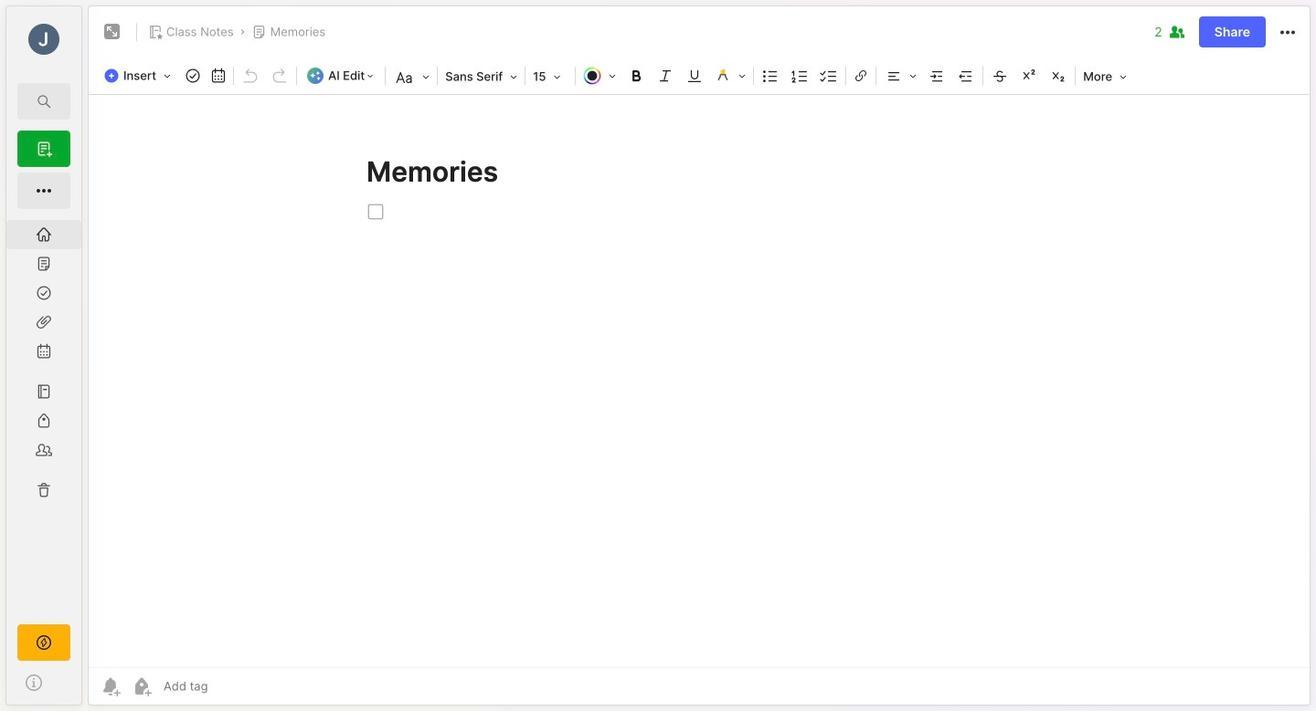 Task type: describe. For each thing, give the bounding box(es) containing it.
Font family field
[[440, 64, 523, 90]]

2 new note image from the top
[[33, 180, 55, 202]]

Alignment field
[[878, 63, 922, 89]]

Font color field
[[578, 63, 622, 89]]

click to expand image
[[74, 675, 87, 697]]

add a reminder image
[[100, 676, 122, 698]]

checklist image
[[816, 63, 842, 89]]

superscript image
[[1016, 63, 1042, 89]]

Insert field
[[100, 63, 180, 89]]

Font size field
[[528, 64, 573, 90]]

account image
[[28, 24, 59, 55]]

Heading level field
[[388, 64, 435, 90]]

Account field
[[6, 21, 81, 58]]

upgrade image
[[33, 632, 55, 654]]

NEED A LITTLE HELP? field
[[6, 669, 81, 698]]

Note Editor text field
[[89, 94, 1310, 668]]

bold image
[[624, 63, 649, 89]]

tree inside main element
[[6, 220, 81, 609]]

More field
[[1078, 64, 1132, 90]]

add tag image
[[131, 676, 153, 698]]



Task type: locate. For each thing, give the bounding box(es) containing it.
tree
[[6, 220, 81, 609]]

more actions image
[[1277, 22, 1299, 43]]

edit search image
[[33, 90, 55, 112]]

insert link image
[[850, 63, 872, 89]]

new note image
[[33, 138, 55, 160], [33, 180, 55, 202]]

0 vertical spatial new note image
[[33, 138, 55, 160]]

new note image up home icon
[[33, 180, 55, 202]]

More actions field
[[1277, 20, 1299, 43]]

expand note image
[[101, 21, 123, 43]]

underline image
[[682, 63, 708, 89]]

calendar event image
[[208, 63, 230, 89]]

home image
[[35, 226, 53, 244]]

1 vertical spatial new note image
[[33, 180, 55, 202]]

outdent image
[[953, 63, 979, 89]]

strikethrough image
[[987, 63, 1013, 89]]

subscript image
[[1046, 63, 1071, 89]]

1 new note image from the top
[[33, 138, 55, 160]]

italic image
[[653, 63, 678, 89]]

Highlight field
[[709, 63, 751, 89]]

Add tag field
[[162, 679, 299, 695]]

bulleted list image
[[758, 63, 783, 89]]

numbered list image
[[787, 63, 813, 89]]

note window element
[[88, 5, 1311, 711]]

new note image down edit search 'icon'
[[33, 138, 55, 160]]

main element
[[0, 0, 88, 712]]

indent image
[[924, 63, 950, 89]]

task image
[[182, 63, 204, 89]]



Task type: vqa. For each thing, say whether or not it's contained in the screenshot.
Task image
yes



